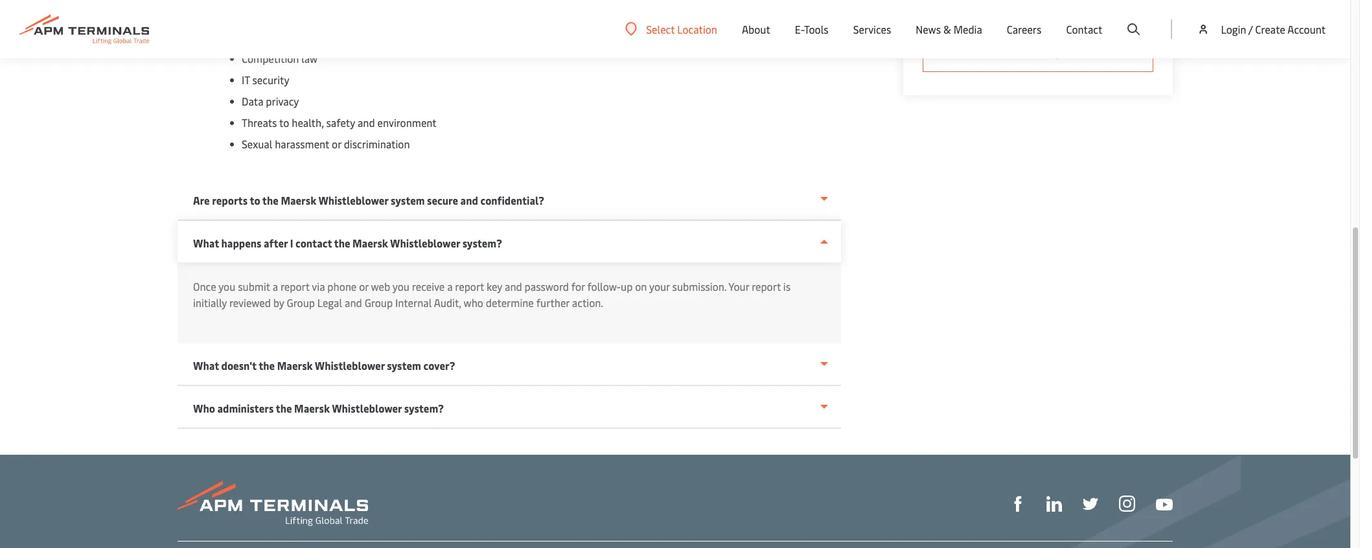 Task type: locate. For each thing, give the bounding box(es) containing it.
1 vertical spatial to
[[250, 193, 260, 207]]

whistleblower up what happens after i contact the maersk whistleblower system?
[[319, 193, 389, 207]]

1 horizontal spatial report
[[455, 279, 484, 294]]

sexual
[[242, 137, 272, 151]]

or left web
[[359, 279, 369, 294]]

environment
[[378, 115, 437, 130]]

maersk up who administers the maersk whistleblower system?
[[277, 358, 313, 373]]

create
[[1256, 22, 1286, 36]]

maersk
[[281, 193, 316, 207], [353, 236, 388, 250], [277, 358, 313, 373], [294, 401, 330, 415]]

law
[[302, 51, 318, 65]]

instagram image
[[1119, 496, 1136, 512]]

about
[[742, 22, 771, 36]]

0 horizontal spatial report
[[281, 279, 310, 294]]

to down privacy
[[279, 115, 289, 130]]

what inside "dropdown button"
[[193, 358, 219, 373]]

what inside dropdown button
[[193, 236, 219, 250]]

harassment
[[275, 137, 329, 151]]

and right the secure
[[461, 193, 478, 207]]

2 a from the left
[[447, 279, 453, 294]]

system? up key
[[463, 236, 502, 250]]

or down "threats to health, safety and environment"
[[332, 137, 341, 151]]

0 vertical spatial what
[[193, 236, 219, 250]]

news
[[916, 22, 941, 36]]

system
[[391, 193, 425, 207], [387, 358, 421, 373]]

what left happens
[[193, 236, 219, 250]]

what for what doesn't the maersk whistleblower system cover?
[[193, 358, 219, 373]]

follow
[[1015, 45, 1047, 59]]

1 vertical spatial system
[[387, 358, 421, 373]]

health,
[[292, 115, 324, 130]]

tools
[[804, 22, 829, 36]]

what
[[193, 236, 219, 250], [193, 358, 219, 373]]

initially
[[193, 296, 227, 310]]

twitter image
[[1083, 497, 1099, 512]]

1 vertical spatial what
[[193, 358, 219, 373]]

privacy
[[266, 94, 299, 108]]

system?
[[463, 236, 502, 250], [404, 401, 444, 415]]

system left 'cover?'
[[387, 358, 421, 373]]

maersk down what doesn't the maersk whistleblower system cover?
[[294, 401, 330, 415]]

1 horizontal spatial group
[[365, 296, 393, 310]]

action.
[[572, 296, 603, 310]]

who administers the maersk whistleblower system?
[[193, 401, 444, 415]]

0 vertical spatial or
[[332, 137, 341, 151]]

competition
[[242, 51, 299, 65]]

further
[[537, 296, 570, 310]]

data privacy
[[242, 94, 299, 108]]

to inside dropdown button
[[250, 193, 260, 207]]

is
[[784, 279, 791, 294]]

group
[[287, 296, 315, 310], [365, 296, 393, 310]]

a up by
[[273, 279, 278, 294]]

1 you from the left
[[219, 279, 235, 294]]

whistleblower up 'receive'
[[390, 236, 460, 250]]

1 what from the top
[[193, 236, 219, 250]]

contact button
[[1067, 0, 1103, 58]]

happens
[[221, 236, 261, 250]]

2 what from the top
[[193, 358, 219, 373]]

you right once
[[219, 279, 235, 294]]

you right web
[[393, 279, 410, 294]]

data
[[242, 94, 263, 108]]

a up audit, on the bottom of page
[[447, 279, 453, 294]]

on
[[635, 279, 647, 294]]

0 vertical spatial system
[[391, 193, 425, 207]]

the right doesn't
[[259, 358, 275, 373]]

1 group from the left
[[287, 296, 315, 310]]

1 horizontal spatial to
[[279, 115, 289, 130]]

report left the is in the right bottom of the page
[[752, 279, 781, 294]]

0 horizontal spatial to
[[250, 193, 260, 207]]

to right "reports"
[[250, 193, 260, 207]]

1 horizontal spatial system?
[[463, 236, 502, 250]]

1 horizontal spatial a
[[447, 279, 453, 294]]

1 a from the left
[[273, 279, 278, 294]]

shape link
[[1011, 495, 1026, 512]]

follow up
[[1015, 45, 1062, 59]]

system? down 'cover?'
[[404, 401, 444, 415]]

1 vertical spatial system?
[[404, 401, 444, 415]]

0 horizontal spatial a
[[273, 279, 278, 294]]

0 horizontal spatial group
[[287, 296, 315, 310]]

group down web
[[365, 296, 393, 310]]

0 horizontal spatial or
[[332, 137, 341, 151]]

2 group from the left
[[365, 296, 393, 310]]

0 horizontal spatial you
[[219, 279, 235, 294]]

e-
[[795, 22, 804, 36]]

2 horizontal spatial report
[[752, 279, 781, 294]]

account
[[1288, 22, 1326, 36]]

report up who
[[455, 279, 484, 294]]

the right "reports"
[[262, 193, 279, 207]]

1 horizontal spatial or
[[359, 279, 369, 294]]

whistleblower up who administers the maersk whistleblower system?
[[315, 358, 385, 373]]

doesn't
[[221, 358, 257, 373]]

to
[[279, 115, 289, 130], [250, 193, 260, 207]]

and
[[358, 115, 375, 130], [461, 193, 478, 207], [505, 279, 522, 294], [345, 296, 362, 310]]

1 horizontal spatial you
[[393, 279, 410, 294]]

group right by
[[287, 296, 315, 310]]

apmt footer logo image
[[178, 481, 368, 526]]

linkedin image
[[1047, 497, 1062, 512]]

the
[[262, 193, 279, 207], [334, 236, 350, 250], [259, 358, 275, 373], [276, 401, 292, 415]]

system left the secure
[[391, 193, 425, 207]]

threats to health, safety and environment
[[242, 115, 437, 130]]

whistleblower
[[319, 193, 389, 207], [390, 236, 460, 250], [315, 358, 385, 373], [332, 401, 402, 415]]

who
[[193, 401, 215, 415]]

login / create account link
[[1198, 0, 1326, 58]]

services button
[[853, 0, 891, 58]]

what doesn't the maersk whistleblower system cover? button
[[178, 344, 841, 386]]

key
[[487, 279, 502, 294]]

and inside are reports to the maersk whistleblower system secure and confidential? dropdown button
[[461, 193, 478, 207]]

are reports to the maersk whistleblower system secure and confidential? button
[[178, 178, 841, 221]]

report up by
[[281, 279, 310, 294]]

location
[[678, 22, 718, 36]]

0 horizontal spatial system?
[[404, 401, 444, 415]]

what left doesn't
[[193, 358, 219, 373]]

youtube image
[[1156, 499, 1173, 511]]

report
[[281, 279, 310, 294], [455, 279, 484, 294], [752, 279, 781, 294]]

via
[[312, 279, 325, 294]]

you
[[219, 279, 235, 294], [393, 279, 410, 294]]

careers
[[1007, 22, 1042, 36]]

1 vertical spatial or
[[359, 279, 369, 294]]

the right the contact
[[334, 236, 350, 250]]

audit,
[[434, 296, 461, 310]]



Task type: vqa. For each thing, say whether or not it's contained in the screenshot.
TYPE
no



Task type: describe. For each thing, give the bounding box(es) containing it.
who administers the maersk whistleblower system? button
[[178, 386, 841, 429]]

after
[[264, 236, 288, 250]]

system inside dropdown button
[[391, 193, 425, 207]]

/
[[1249, 22, 1253, 36]]

internal
[[395, 296, 432, 310]]

by
[[273, 296, 284, 310]]

are
[[193, 193, 210, 207]]

1 report from the left
[[281, 279, 310, 294]]

legal
[[317, 296, 342, 310]]

3 report from the left
[[752, 279, 781, 294]]

and up discrimination
[[358, 115, 375, 130]]

the right administers
[[276, 401, 292, 415]]

up
[[1049, 45, 1062, 59]]

what happens after i contact the maersk whistleblower system? button
[[178, 221, 841, 263]]

follow-
[[588, 279, 621, 294]]

are reports to the maersk whistleblower system secure and confidential?
[[193, 193, 544, 207]]

the inside "dropdown button"
[[259, 358, 275, 373]]

who
[[464, 296, 483, 310]]

you tube link
[[1156, 496, 1173, 512]]

contact
[[296, 236, 332, 250]]

it security
[[242, 73, 289, 87]]

e-tools button
[[795, 0, 829, 58]]

competition law
[[242, 51, 318, 65]]

news & media
[[916, 22, 983, 36]]

what doesn't the maersk whistleblower system cover?
[[193, 358, 455, 373]]

news & media button
[[916, 0, 983, 58]]

maersk down are reports to the maersk whistleblower system secure and confidential?
[[353, 236, 388, 250]]

0 vertical spatial system?
[[463, 236, 502, 250]]

secure
[[427, 193, 458, 207]]

submission. your
[[673, 279, 749, 294]]

receive
[[412, 279, 445, 294]]

reports
[[212, 193, 248, 207]]

media
[[954, 22, 983, 36]]

password
[[525, 279, 569, 294]]

2 report from the left
[[455, 279, 484, 294]]

web
[[371, 279, 390, 294]]

sexual harassment or discrimination
[[242, 137, 410, 151]]

for
[[572, 279, 585, 294]]

linkedin__x28_alt_x29__3_ link
[[1047, 495, 1062, 512]]

login
[[1221, 22, 1247, 36]]

2 you from the left
[[393, 279, 410, 294]]

discrimination
[[344, 137, 410, 151]]

fill 44 link
[[1083, 495, 1099, 512]]

reviewed
[[229, 296, 271, 310]]

select
[[646, 22, 675, 36]]

maersk inside "dropdown button"
[[277, 358, 313, 373]]

safety
[[326, 115, 355, 130]]

threats
[[242, 115, 277, 130]]

i
[[290, 236, 293, 250]]

cover?
[[424, 358, 455, 373]]

administers
[[217, 401, 274, 415]]

instagram link
[[1119, 495, 1136, 512]]

determine
[[486, 296, 534, 310]]

submit
[[238, 279, 270, 294]]

facebook image
[[1011, 497, 1026, 512]]

what happens after i contact the maersk whistleblower system?
[[193, 236, 502, 250]]

security
[[252, 73, 289, 87]]

e-tools
[[795, 22, 829, 36]]

your
[[649, 279, 670, 294]]

maersk up i
[[281, 193, 316, 207]]

what for what happens after i contact the maersk whistleblower system?
[[193, 236, 219, 250]]

login / create account
[[1221, 22, 1326, 36]]

follow up link
[[923, 34, 1154, 72]]

select location button
[[626, 22, 718, 36]]

select location
[[646, 22, 718, 36]]

and down phone at the bottom of the page
[[345, 296, 362, 310]]

0 vertical spatial to
[[279, 115, 289, 130]]

contact
[[1067, 22, 1103, 36]]

confidential?
[[481, 193, 544, 207]]

and up determine
[[505, 279, 522, 294]]

phone
[[328, 279, 357, 294]]

once
[[193, 279, 216, 294]]

once you submit a report via phone or web you receive a report key and password for follow-up on your submission. your report is initially reviewed by group legal and group internal audit, who determine further action.
[[193, 279, 791, 310]]

whistleblower inside "dropdown button"
[[315, 358, 385, 373]]

or inside once you submit a report via phone or web you receive a report key and password for follow-up on your submission. your report is initially reviewed by group legal and group internal audit, who determine further action.
[[359, 279, 369, 294]]

it
[[242, 73, 250, 87]]

&
[[944, 22, 951, 36]]

whistleblower down what doesn't the maersk whistleblower system cover?
[[332, 401, 402, 415]]

about button
[[742, 0, 771, 58]]

up
[[621, 279, 633, 294]]

system inside "dropdown button"
[[387, 358, 421, 373]]

careers button
[[1007, 0, 1042, 58]]

services
[[853, 22, 891, 36]]



